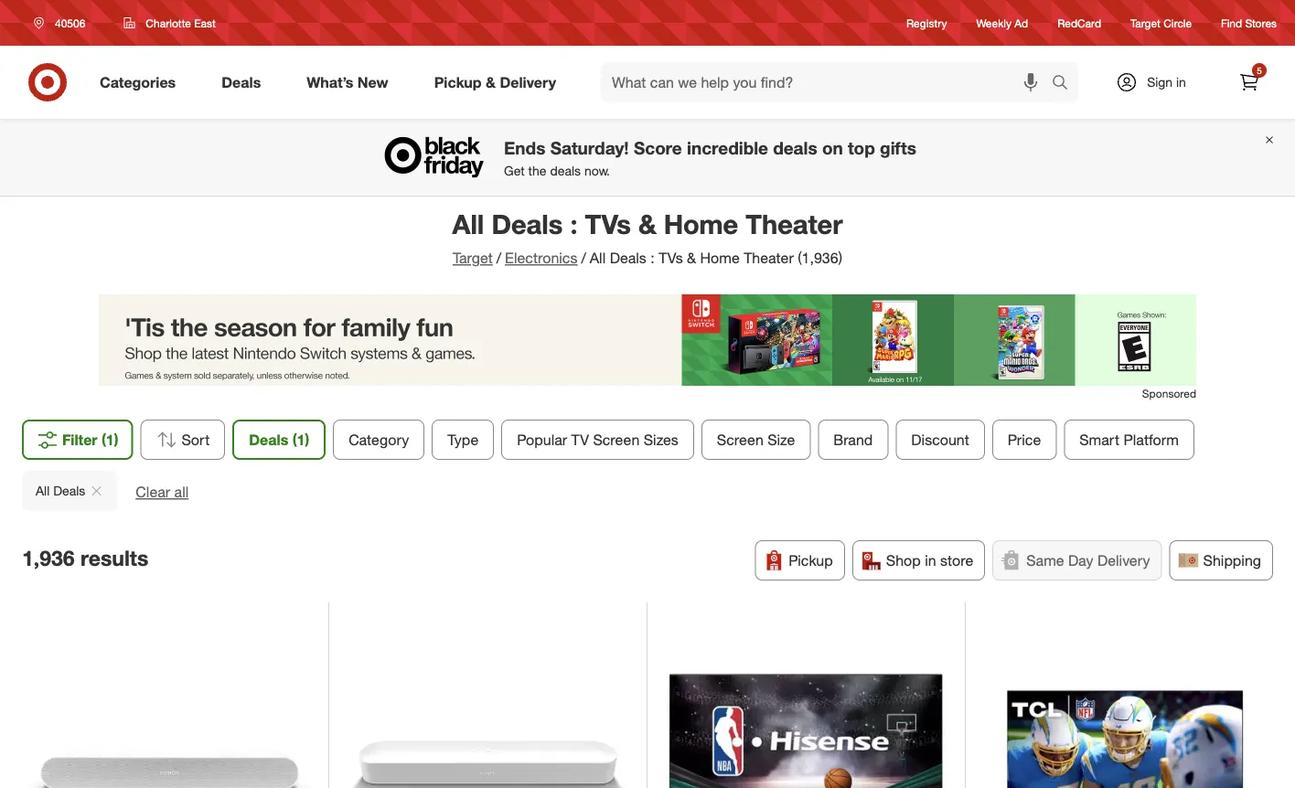 Task type: vqa. For each thing, say whether or not it's contained in the screenshot.
Carousel Region
no



Task type: describe. For each thing, give the bounding box(es) containing it.
40506
[[55, 16, 85, 30]]

same day delivery
[[1026, 551, 1150, 569]]

discount button
[[896, 420, 985, 460]]

now.
[[584, 162, 610, 178]]

0 vertical spatial &
[[486, 73, 496, 91]]

2 / from the left
[[581, 249, 586, 267]]

get
[[504, 162, 525, 178]]

2 horizontal spatial all
[[590, 249, 606, 267]]

clear all button
[[136, 482, 189, 503]]

popular
[[517, 431, 567, 449]]

saturday!
[[550, 137, 629, 158]]

1 vertical spatial :
[[651, 249, 655, 267]]

store
[[940, 551, 973, 569]]

ad
[[1015, 16, 1028, 30]]

clear all
[[136, 483, 189, 501]]

all deals
[[36, 483, 85, 499]]

delivery for same day delivery
[[1097, 551, 1150, 569]]

deals up electronics
[[492, 208, 563, 240]]

deals up advertisement region in the top of the page
[[610, 249, 646, 267]]

type
[[447, 431, 479, 449]]

filter (1) button
[[22, 420, 133, 460]]

sort
[[182, 431, 210, 449]]

platform
[[1123, 431, 1179, 449]]

top
[[848, 137, 875, 158]]

ends
[[504, 137, 545, 158]]

1,936
[[22, 546, 75, 571]]

advertisement region
[[99, 294, 1196, 386]]

category button
[[333, 420, 425, 460]]

0 vertical spatial target
[[1130, 16, 1160, 30]]

0 horizontal spatial deals
[[550, 162, 581, 178]]

shop in store button
[[852, 541, 985, 581]]

0 horizontal spatial tvs
[[585, 208, 631, 240]]

smart platform
[[1079, 431, 1179, 449]]

shipping button
[[1169, 541, 1273, 581]]

1 horizontal spatial tvs
[[659, 249, 683, 267]]

all deals : tvs & home theater target / electronics / all deals : tvs & home theater (1,936)
[[452, 208, 843, 267]]

all
[[174, 483, 189, 501]]

in for sign
[[1176, 74, 1186, 90]]

find stores
[[1221, 16, 1277, 30]]

what's new
[[307, 73, 388, 91]]

pickup for pickup & delivery
[[434, 73, 482, 91]]

1 vertical spatial &
[[638, 208, 656, 240]]

gifts
[[880, 137, 916, 158]]

1 / from the left
[[496, 249, 501, 267]]

smart
[[1079, 431, 1119, 449]]

5 link
[[1229, 62, 1269, 102]]

same
[[1026, 551, 1064, 569]]

pickup & delivery
[[434, 73, 556, 91]]

in for shop
[[925, 551, 936, 569]]

score
[[634, 137, 682, 158]]

the
[[528, 162, 546, 178]]

target link
[[453, 249, 493, 267]]

What can we help you find? suggestions appear below search field
[[601, 62, 1056, 102]]

redcard link
[[1057, 15, 1101, 31]]

weekly ad
[[976, 16, 1028, 30]]

electronics link
[[505, 249, 577, 267]]

shop
[[886, 551, 921, 569]]

all for all deals
[[36, 483, 50, 499]]

new
[[357, 73, 388, 91]]

target circle
[[1130, 16, 1192, 30]]

same day delivery button
[[992, 541, 1162, 581]]

incredible
[[687, 137, 768, 158]]

0 vertical spatial home
[[664, 208, 738, 240]]

electronics
[[505, 249, 577, 267]]

registry link
[[906, 15, 947, 31]]

5
[[1257, 64, 1262, 76]]

category
[[349, 431, 409, 449]]

deals link
[[206, 62, 284, 102]]

sign in
[[1147, 74, 1186, 90]]

sign
[[1147, 74, 1173, 90]]

sort button
[[140, 420, 225, 460]]

price
[[1008, 431, 1041, 449]]

weekly ad link
[[976, 15, 1028, 31]]

charlotte
[[146, 16, 191, 30]]

pickup button
[[755, 541, 845, 581]]



Task type: locate. For each thing, give the bounding box(es) containing it.
theater
[[746, 208, 843, 240], [744, 249, 794, 267]]

0 horizontal spatial &
[[486, 73, 496, 91]]

screen size
[[717, 431, 795, 449]]

0 vertical spatial all
[[452, 208, 484, 240]]

shipping
[[1203, 551, 1261, 569]]

discount
[[911, 431, 969, 449]]

/ right target link
[[496, 249, 501, 267]]

delivery inside button
[[1097, 551, 1150, 569]]

all up target link
[[452, 208, 484, 240]]

screen inside screen size 'button'
[[717, 431, 763, 449]]

categories link
[[84, 62, 199, 102]]

1 horizontal spatial (1)
[[292, 431, 309, 449]]

sonos beam compact smart sound bar with dolby atmos (gen 2,black) image
[[347, 621, 629, 788], [347, 621, 629, 788]]

registry
[[906, 16, 947, 30]]

screen
[[593, 431, 640, 449], [717, 431, 763, 449]]

0 vertical spatial theater
[[746, 208, 843, 240]]

charlotte east button
[[112, 6, 228, 39]]

(1) inside button
[[102, 431, 118, 449]]

(1,936)
[[798, 249, 842, 267]]

all right electronics
[[590, 249, 606, 267]]

0 vertical spatial in
[[1176, 74, 1186, 90]]

find
[[1221, 16, 1242, 30]]

delivery up the ends
[[500, 73, 556, 91]]

(1) for deals (1)
[[292, 431, 309, 449]]

1 horizontal spatial &
[[638, 208, 656, 240]]

1 horizontal spatial screen
[[717, 431, 763, 449]]

target inside all deals : tvs & home theater target / electronics / all deals : tvs & home theater (1,936)
[[453, 249, 493, 267]]

home
[[664, 208, 738, 240], [700, 249, 740, 267]]

1 horizontal spatial delivery
[[1097, 551, 1150, 569]]

deals
[[773, 137, 817, 158], [550, 162, 581, 178]]

2 vertical spatial &
[[687, 249, 696, 267]]

0 horizontal spatial target
[[453, 249, 493, 267]]

screen inside popular tv screen sizes button
[[593, 431, 640, 449]]

shop in store
[[886, 551, 973, 569]]

0 horizontal spatial /
[[496, 249, 501, 267]]

1 horizontal spatial in
[[1176, 74, 1186, 90]]

what's
[[307, 73, 353, 91]]

all down filter (1) button
[[36, 483, 50, 499]]

1 horizontal spatial pickup
[[789, 551, 833, 569]]

1 vertical spatial all
[[590, 249, 606, 267]]

screen right tv at the left of the page
[[593, 431, 640, 449]]

hisense 65" class a6 series 4k uhd smart google tv - 65a6h4 - special purchase image
[[665, 621, 947, 788], [665, 621, 947, 788]]

(1) for filter (1)
[[102, 431, 118, 449]]

target circle link
[[1130, 15, 1192, 31]]

find stores link
[[1221, 15, 1277, 31]]

deals down filter (1) button
[[53, 483, 85, 499]]

deals left what's
[[222, 73, 261, 91]]

all
[[452, 208, 484, 240], [590, 249, 606, 267], [36, 483, 50, 499]]

charlotte east
[[146, 16, 216, 30]]

size
[[768, 431, 795, 449]]

deals
[[222, 73, 261, 91], [492, 208, 563, 240], [610, 249, 646, 267], [249, 431, 288, 449], [53, 483, 85, 499]]

search button
[[1044, 62, 1087, 106]]

target left "circle"
[[1130, 16, 1160, 30]]

0 horizontal spatial (1)
[[102, 431, 118, 449]]

40506 button
[[22, 6, 105, 39]]

day
[[1068, 551, 1093, 569]]

/
[[496, 249, 501, 267], [581, 249, 586, 267]]

screen left size
[[717, 431, 763, 449]]

pickup & delivery link
[[419, 62, 579, 102]]

smart platform button
[[1064, 420, 1194, 460]]

in right sign
[[1176, 74, 1186, 90]]

: up electronics link
[[570, 208, 578, 240]]

target
[[1130, 16, 1160, 30], [453, 249, 493, 267]]

0 horizontal spatial screen
[[593, 431, 640, 449]]

circle
[[1164, 16, 1192, 30]]

1 horizontal spatial :
[[651, 249, 655, 267]]

(1)
[[102, 431, 118, 449], [292, 431, 309, 449]]

deals (1)
[[249, 431, 309, 449]]

:
[[570, 208, 578, 240], [651, 249, 655, 267]]

stores
[[1245, 16, 1277, 30]]

0 vertical spatial tvs
[[585, 208, 631, 240]]

categories
[[100, 73, 176, 91]]

1 (1) from the left
[[102, 431, 118, 449]]

tvs up advertisement region in the top of the page
[[659, 249, 683, 267]]

0 vertical spatial :
[[570, 208, 578, 240]]

popular tv screen sizes
[[517, 431, 678, 449]]

search
[[1044, 75, 1087, 93]]

tvs
[[585, 208, 631, 240], [659, 249, 683, 267]]

1 vertical spatial tvs
[[659, 249, 683, 267]]

redcard
[[1057, 16, 1101, 30]]

deals right sort
[[249, 431, 288, 449]]

tv
[[571, 431, 589, 449]]

0 horizontal spatial delivery
[[500, 73, 556, 91]]

1 horizontal spatial /
[[581, 249, 586, 267]]

&
[[486, 73, 496, 91], [638, 208, 656, 240], [687, 249, 696, 267]]

0 vertical spatial pickup
[[434, 73, 482, 91]]

pickup inside button
[[789, 551, 833, 569]]

sonos ray compact sound bar for tv, gaming, and music (black) image
[[29, 621, 310, 788], [29, 621, 310, 788]]

pickup for pickup
[[789, 551, 833, 569]]

1 vertical spatial in
[[925, 551, 936, 569]]

deals right the
[[550, 162, 581, 178]]

sizes
[[644, 431, 678, 449]]

brand button
[[818, 420, 888, 460]]

sign in link
[[1100, 62, 1215, 102]]

pickup
[[434, 73, 482, 91], [789, 551, 833, 569]]

: up advertisement region in the top of the page
[[651, 249, 655, 267]]

type button
[[432, 420, 494, 460]]

filter (1)
[[62, 431, 118, 449]]

1 horizontal spatial target
[[1130, 16, 1160, 30]]

tcl 50" class s4 s-class 4k uhd hdr led smart tv with google tv - 50s45g - special purchase image
[[984, 621, 1266, 788], [984, 621, 1266, 788]]

east
[[194, 16, 216, 30]]

sponsored
[[1142, 387, 1196, 400]]

/ right electronics
[[581, 249, 586, 267]]

1 vertical spatial theater
[[744, 249, 794, 267]]

0 horizontal spatial all
[[36, 483, 50, 499]]

clear
[[136, 483, 170, 501]]

0 vertical spatial deals
[[773, 137, 817, 158]]

all deals button
[[22, 471, 117, 511]]

results
[[80, 546, 148, 571]]

0 horizontal spatial :
[[570, 208, 578, 240]]

brand
[[833, 431, 873, 449]]

filter
[[62, 431, 97, 449]]

price button
[[992, 420, 1057, 460]]

1 horizontal spatial all
[[452, 208, 484, 240]]

2 horizontal spatial &
[[687, 249, 696, 267]]

1 horizontal spatial deals
[[773, 137, 817, 158]]

2 (1) from the left
[[292, 431, 309, 449]]

theater up the (1,936)
[[746, 208, 843, 240]]

deals left on
[[773, 137, 817, 158]]

2 screen from the left
[[717, 431, 763, 449]]

delivery for pickup & delivery
[[500, 73, 556, 91]]

ends saturday! score incredible deals on top gifts get the deals now.
[[504, 137, 916, 178]]

what's new link
[[291, 62, 411, 102]]

(1) right 'filter'
[[102, 431, 118, 449]]

deals inside button
[[53, 483, 85, 499]]

target left electronics link
[[453, 249, 493, 267]]

1,936 results
[[22, 546, 148, 571]]

all for all deals : tvs & home theater target / electronics / all deals : tvs & home theater (1,936)
[[452, 208, 484, 240]]

1 vertical spatial deals
[[550, 162, 581, 178]]

in inside button
[[925, 551, 936, 569]]

in left store at the bottom of page
[[925, 551, 936, 569]]

0 horizontal spatial in
[[925, 551, 936, 569]]

weekly
[[976, 16, 1011, 30]]

1 vertical spatial pickup
[[789, 551, 833, 569]]

tvs down the now.
[[585, 208, 631, 240]]

delivery right day
[[1097, 551, 1150, 569]]

2 vertical spatial all
[[36, 483, 50, 499]]

all inside button
[[36, 483, 50, 499]]

1 vertical spatial delivery
[[1097, 551, 1150, 569]]

delivery
[[500, 73, 556, 91], [1097, 551, 1150, 569]]

on
[[822, 137, 843, 158]]

theater left the (1,936)
[[744, 249, 794, 267]]

0 vertical spatial delivery
[[500, 73, 556, 91]]

1 vertical spatial target
[[453, 249, 493, 267]]

(1) left the "category"
[[292, 431, 309, 449]]

popular tv screen sizes button
[[501, 420, 694, 460]]

1 screen from the left
[[593, 431, 640, 449]]

0 horizontal spatial pickup
[[434, 73, 482, 91]]

1 vertical spatial home
[[700, 249, 740, 267]]



